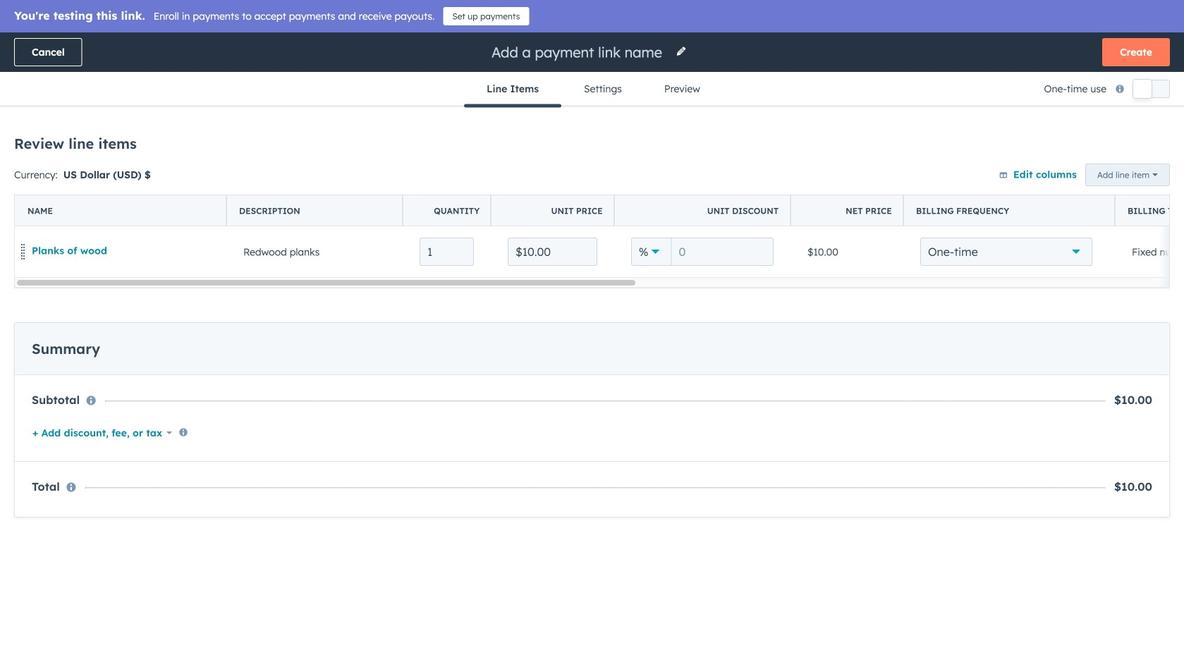 Task type: locate. For each thing, give the bounding box(es) containing it.
press to sort. image for 7th press to sort. "element" from right
[[392, 188, 397, 198]]

5 press to sort. image from the left
[[936, 188, 941, 198]]

4 press to sort. image from the left
[[771, 188, 776, 198]]

None text field
[[420, 238, 474, 266], [508, 238, 598, 266], [420, 238, 474, 266], [508, 238, 598, 266]]

1 horizontal spatial press to sort. image
[[1015, 188, 1020, 198]]

column header
[[221, 178, 333, 209], [15, 195, 227, 226], [226, 195, 404, 226], [403, 195, 492, 226], [491, 195, 615, 226], [615, 195, 792, 226], [791, 195, 905, 226], [904, 195, 1116, 226], [1115, 195, 1185, 226]]

Search search field
[[34, 135, 316, 163]]

2 press to sort. element from the left
[[392, 188, 397, 199]]

2 press to sort. image from the left
[[565, 188, 570, 198]]

0 horizontal spatial press to sort. image
[[392, 188, 397, 198]]

5 press to sort. element from the left
[[771, 188, 776, 199]]

press to sort. image for 6th press to sort. "element" from right
[[565, 188, 570, 198]]

6 press to sort. image from the left
[[1099, 188, 1105, 198]]

page section element
[[0, 32, 1185, 108]]

press to sort. image
[[106, 188, 111, 198], [565, 188, 570, 198], [677, 188, 682, 198], [771, 188, 776, 198], [936, 188, 941, 198], [1099, 188, 1105, 198]]

press to sort. image for 2nd press to sort. "element" from the right
[[1015, 188, 1020, 198]]

press to sort. element
[[106, 188, 111, 199], [392, 188, 397, 199], [565, 188, 570, 199], [677, 188, 682, 199], [771, 188, 776, 199], [936, 188, 941, 199], [1015, 188, 1020, 199], [1099, 188, 1105, 199]]

navigation
[[464, 72, 720, 108]]

7 press to sort. element from the left
[[1015, 188, 1020, 199]]

press to sort. image for sixth press to sort. "element" from the left
[[936, 188, 941, 198]]

Add a payment link name field
[[490, 43, 667, 62]]

1 press to sort. image from the left
[[392, 188, 397, 198]]

2 press to sort. image from the left
[[1015, 188, 1020, 198]]

3 press to sort. element from the left
[[565, 188, 570, 199]]

pagination navigation
[[479, 278, 607, 297]]

1 press to sort. image from the left
[[106, 188, 111, 198]]

0 text field
[[671, 238, 774, 266]]

3 press to sort. image from the left
[[677, 188, 682, 198]]

press to sort. image
[[392, 188, 397, 198], [1015, 188, 1020, 198]]

press to sort. image for eighth press to sort. "element" from the right
[[106, 188, 111, 198]]

dialog
[[0, 0, 1185, 655]]



Task type: describe. For each thing, give the bounding box(es) containing it.
8 press to sort. element from the left
[[1099, 188, 1105, 199]]

press to sort. image for 5th press to sort. "element" from the right
[[677, 188, 682, 198]]

press to sort. image for first press to sort. "element" from right
[[1099, 188, 1105, 198]]

6 press to sort. element from the left
[[936, 188, 941, 199]]

navigation inside page section element
[[464, 72, 720, 108]]

1 press to sort. element from the left
[[106, 188, 111, 199]]

press to sort. image for fourth press to sort. "element" from the right
[[771, 188, 776, 198]]

4 press to sort. element from the left
[[677, 188, 682, 199]]



Task type: vqa. For each thing, say whether or not it's contained in the screenshot.
5th PRESS TO SORT. element from the right
yes



